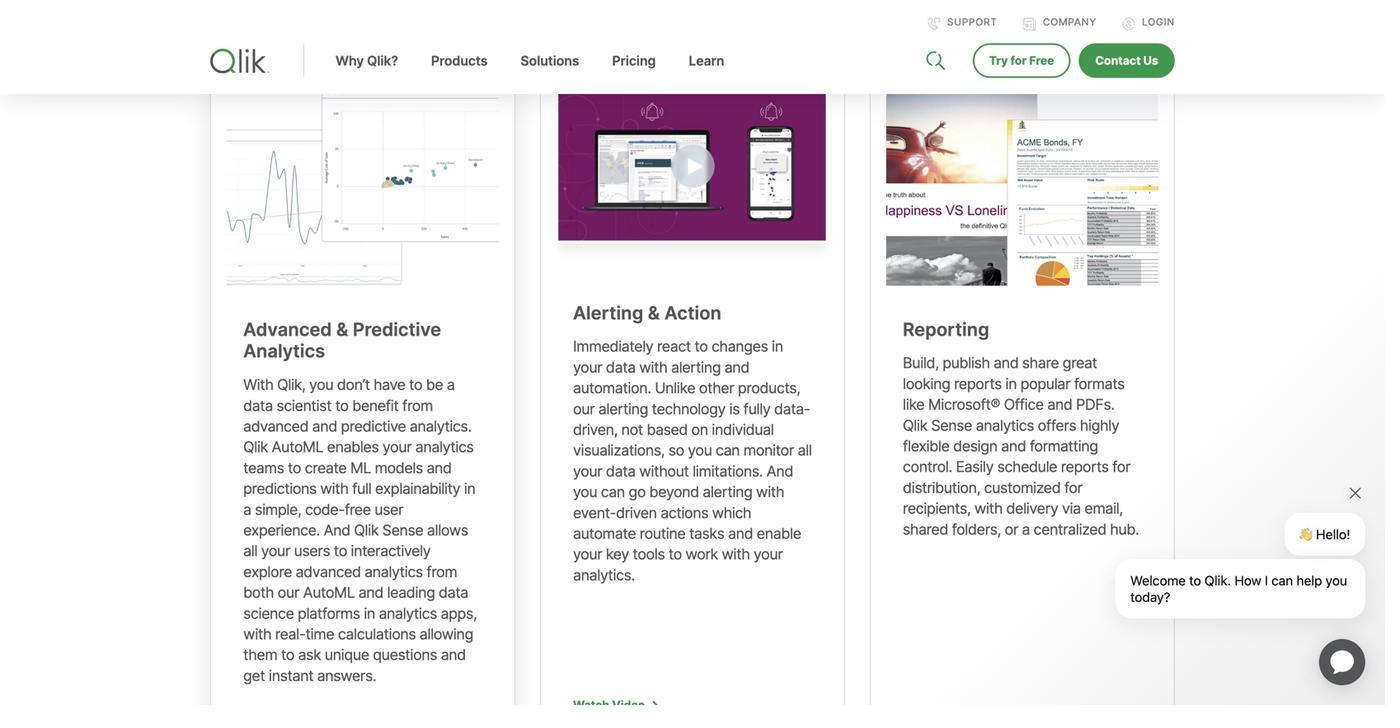 Task type: vqa. For each thing, say whether or not it's contained in the screenshot.
centralized
yes



Task type: locate. For each thing, give the bounding box(es) containing it.
centralized
[[1034, 520, 1107, 538]]

& left "predictive"
[[336, 318, 348, 340]]

alerting & action
[[573, 302, 722, 324]]

with down monitor
[[756, 483, 784, 501]]

in up office
[[1006, 375, 1017, 393]]

full
[[352, 480, 371, 498]]

all inside "with qlik, you don't have to be a data scientist to benefit from advanced and predictive analytics. qlik automl enables your analytics teams to create ml models and predictions with full explainability in a simple, code-free user experience. and qlik sense allows all your users to interactively explore advanced analytics from both our automl and leading data science platforms in analytics apps, with real-time calculations allowing them to ask unique questions and get instant answers."
[[243, 542, 257, 560]]

interactively
[[351, 542, 431, 560]]

with
[[639, 358, 668, 376], [320, 480, 349, 498], [756, 483, 784, 501], [975, 499, 1003, 518], [722, 545, 750, 563], [243, 625, 271, 643]]

advanced down scientist
[[243, 417, 309, 435]]

analytics. inside immediately react to changes in your data with alerting and automation. unlike other products, our alerting technology is fully data- driven, not based on individual visualizations, so you can monitor all your data without limitations. and you can go beyond alerting with event-driven actions which automate routine tasks and enable your key tools to work with your analytics.
[[573, 566, 635, 584]]

build, publish and share great looking reports in popular formats like microsoft® office and pdfs. qlik sense analytics offers highly flexible design and formatting control. easily schedule reports for distribution, customized for recipients, with delivery via email, shared folders, or a centralized hub.
[[903, 354, 1139, 538]]

1 vertical spatial you
[[688, 441, 712, 460]]

in right changes
[[772, 338, 783, 356]]

you up event-
[[573, 483, 597, 501]]

email,
[[1085, 499, 1123, 518]]

a
[[447, 376, 455, 394], [243, 500, 251, 519], [1022, 520, 1030, 538]]

0 vertical spatial qlik
[[903, 416, 928, 434]]

0 vertical spatial a
[[447, 376, 455, 394]]

and down monitor
[[767, 462, 793, 480]]

1 horizontal spatial our
[[573, 400, 595, 418]]

in up calculations
[[364, 604, 375, 623]]

models
[[375, 459, 423, 477]]

immediately react to changes in your data with alerting and automation. unlike other products, our alerting technology is fully data- driven, not based on individual visualizations, so you can monitor all your data without limitations. and you can go beyond alerting with event-driven actions which automate routine tasks and enable your key tools to work with your analytics.
[[573, 338, 812, 584]]

and down scientist
[[312, 417, 337, 435]]

reports down "publish"
[[954, 375, 1002, 393]]

your down "experience."
[[261, 542, 290, 560]]

1 horizontal spatial can
[[716, 441, 740, 460]]

automl up platforms
[[303, 584, 355, 602]]

1 horizontal spatial qlik
[[354, 521, 379, 539]]

control.
[[903, 458, 953, 476]]

sense inside build, publish and share great looking reports in popular formats like microsoft® office and pdfs. qlik sense analytics offers highly flexible design and formatting control. easily schedule reports for distribution, customized for recipients, with delivery via email, shared folders, or a centralized hub.
[[931, 416, 972, 434]]

from
[[402, 397, 433, 415], [427, 563, 457, 581]]

company image
[[1023, 17, 1037, 31]]

qlik image
[[210, 49, 270, 73]]

0 vertical spatial and
[[767, 462, 793, 480]]

all up explore
[[243, 542, 257, 560]]

why qlik? button
[[319, 53, 415, 94]]

and left leading
[[359, 584, 383, 602]]

& for alerting
[[648, 302, 660, 324]]

enables
[[327, 438, 379, 456]]

your down the enable
[[754, 545, 783, 563]]

and left share
[[994, 354, 1019, 372]]

and
[[767, 462, 793, 480], [324, 521, 350, 539]]

data up apps,
[[439, 584, 468, 602]]

build,
[[903, 354, 939, 372]]

a right be
[[447, 376, 455, 394]]

all inside immediately react to changes in your data with alerting and automation. unlike other products, our alerting technology is fully data- driven, not based on individual visualizations, so you can monitor all your data without limitations. and you can go beyond alerting with event-driven actions which automate routine tasks and enable your key tools to work with your analytics.
[[798, 441, 812, 460]]

and
[[994, 354, 1019, 372], [725, 358, 750, 376], [1048, 396, 1073, 414], [312, 417, 337, 435], [1001, 437, 1026, 455], [427, 459, 452, 477], [728, 525, 753, 543], [359, 584, 383, 602], [441, 646, 466, 664]]

real-
[[275, 625, 306, 643]]

alerting down limitations.
[[703, 483, 753, 501]]

0 vertical spatial you
[[309, 376, 333, 394]]

alerting
[[671, 358, 721, 376], [599, 400, 648, 418], [703, 483, 753, 501]]

distribution,
[[903, 479, 981, 497]]

0 horizontal spatial you
[[309, 376, 333, 394]]

qlik,
[[277, 376, 306, 394]]

and down 'code-'
[[324, 521, 350, 539]]

like
[[903, 396, 925, 414]]

reports down formatting
[[1061, 458, 1109, 476]]

alerting up other
[[671, 358, 721, 376]]

tools
[[633, 545, 665, 563]]

0 horizontal spatial and
[[324, 521, 350, 539]]

analytics. down be
[[410, 417, 472, 435]]

1 horizontal spatial you
[[573, 483, 597, 501]]

a left simple,
[[243, 500, 251, 519]]

& inside advanced & predictive analytics
[[336, 318, 348, 340]]

our up "driven,"
[[573, 400, 595, 418]]

you
[[309, 376, 333, 394], [688, 441, 712, 460], [573, 483, 597, 501]]

formats
[[1074, 375, 1125, 393]]

and up schedule
[[1001, 437, 1026, 455]]

analytics down office
[[976, 416, 1034, 434]]

scientist
[[277, 397, 332, 415]]

0 vertical spatial our
[[573, 400, 595, 418]]

create
[[305, 459, 347, 477]]

in
[[772, 338, 783, 356], [1006, 375, 1017, 393], [464, 480, 475, 498], [364, 604, 375, 623]]

2 horizontal spatial for
[[1113, 458, 1131, 476]]

analytics. inside "with qlik, you don't have to be a data scientist to benefit from advanced and predictive analytics. qlik automl enables your analytics teams to create ml models and predictions with full explainability in a simple, code-free user experience. and qlik sense allows all your users to interactively explore advanced analytics from both our automl and leading data science platforms in analytics apps, with real-time calculations allowing them to ask unique questions and get instant answers."
[[410, 417, 472, 435]]

0 horizontal spatial analytics.
[[410, 417, 472, 435]]

predictions
[[243, 480, 317, 498]]

2 vertical spatial alerting
[[703, 483, 753, 501]]

automl up 'create' at the left bottom of page
[[272, 438, 323, 456]]

qlik up 'teams'
[[243, 438, 268, 456]]

qlik down like
[[903, 416, 928, 434]]

and up offers
[[1048, 396, 1073, 414]]

benefit
[[352, 397, 399, 415]]

advanced
[[243, 417, 309, 435], [296, 563, 361, 581]]

1 vertical spatial alerting
[[599, 400, 648, 418]]

ml
[[350, 459, 371, 477]]

login image
[[1123, 17, 1136, 31]]

data down "visualizations,"
[[606, 462, 636, 480]]

limitations.
[[693, 462, 763, 480]]

0 vertical spatial analytics.
[[410, 417, 472, 435]]

users
[[294, 542, 330, 560]]

can
[[716, 441, 740, 460], [601, 483, 625, 501]]

apps,
[[441, 604, 477, 623]]

analytics down leading
[[379, 604, 437, 623]]

1 horizontal spatial for
[[1065, 479, 1083, 497]]

contact us link
[[1079, 43, 1175, 78]]

ask
[[298, 646, 321, 664]]

data
[[606, 358, 636, 376], [243, 397, 273, 415], [606, 462, 636, 480], [439, 584, 468, 602]]

and down allowing
[[441, 646, 466, 664]]

a inside build, publish and share great looking reports in popular formats like microsoft® office and pdfs. qlik sense analytics offers highly flexible design and formatting control. easily schedule reports for distribution, customized for recipients, with delivery via email, shared folders, or a centralized hub.
[[1022, 520, 1030, 538]]

action
[[665, 302, 722, 324]]

advanced & predictive analytics
[[243, 318, 441, 362]]

them
[[243, 646, 277, 664]]

time
[[306, 625, 334, 643]]

for right try
[[1011, 54, 1027, 68]]

1 vertical spatial qlik
[[243, 438, 268, 456]]

a right the or
[[1022, 520, 1030, 538]]

0 horizontal spatial &
[[336, 318, 348, 340]]

login link
[[1123, 16, 1175, 31]]

individual
[[712, 421, 774, 439]]

2 vertical spatial a
[[1022, 520, 1030, 538]]

1 horizontal spatial all
[[798, 441, 812, 460]]

0 horizontal spatial a
[[243, 500, 251, 519]]

1 vertical spatial our
[[278, 584, 299, 602]]

sense up interactively
[[382, 521, 423, 539]]

products button
[[415, 53, 504, 94]]

2 vertical spatial qlik
[[354, 521, 379, 539]]

0 horizontal spatial reports
[[954, 375, 1002, 393]]

automation.
[[573, 379, 651, 397]]

you up scientist
[[309, 376, 333, 394]]

0 vertical spatial reports
[[954, 375, 1002, 393]]

free
[[1030, 54, 1055, 68]]

qlik?
[[367, 53, 398, 69]]

actions
[[661, 504, 709, 522]]

& for advanced
[[336, 318, 348, 340]]

flexible
[[903, 437, 950, 455]]

can left the "go"
[[601, 483, 625, 501]]

1 vertical spatial advanced
[[296, 563, 361, 581]]

from up leading
[[427, 563, 457, 581]]

0 vertical spatial sense
[[931, 416, 972, 434]]

1 vertical spatial analytics.
[[573, 566, 635, 584]]

share
[[1023, 354, 1059, 372]]

from down be
[[402, 397, 433, 415]]

0 vertical spatial can
[[716, 441, 740, 460]]

for up via
[[1065, 479, 1083, 497]]

0 vertical spatial advanced
[[243, 417, 309, 435]]

analytics
[[976, 416, 1034, 434], [416, 438, 474, 456], [365, 563, 423, 581], [379, 604, 437, 623]]

qlik inside build, publish and share great looking reports in popular formats like microsoft® office and pdfs. qlik sense analytics offers highly flexible design and formatting control. easily schedule reports for distribution, customized for recipients, with delivery via email, shared folders, or a centralized hub.
[[903, 416, 928, 434]]

pdfs.
[[1076, 396, 1115, 414]]

qlik down free
[[354, 521, 379, 539]]

data down immediately
[[606, 358, 636, 376]]

1 vertical spatial reports
[[1061, 458, 1109, 476]]

for up email, on the right of page
[[1113, 458, 1131, 476]]

1 vertical spatial can
[[601, 483, 625, 501]]

our inside immediately react to changes in your data with alerting and automation. unlike other products, our alerting technology is fully data- driven, not based on individual visualizations, so you can monitor all your data without limitations. and you can go beyond alerting with event-driven actions which automate routine tasks and enable your key tools to work with your analytics.
[[573, 400, 595, 418]]

sense down microsoft®
[[931, 416, 972, 434]]

visualizations,
[[573, 441, 665, 460]]

support image
[[928, 17, 941, 31]]

and inside "with qlik, you don't have to be a data scientist to benefit from advanced and predictive analytics. qlik automl enables your analytics teams to create ml models and predictions with full explainability in a simple, code-free user experience. and qlik sense allows all your users to interactively explore advanced analytics from both our automl and leading data science platforms in analytics apps, with real-time calculations allowing them to ask unique questions and get instant answers."
[[324, 521, 350, 539]]

in inside immediately react to changes in your data with alerting and automation. unlike other products, our alerting technology is fully data- driven, not based on individual visualizations, so you can monitor all your data without limitations. and you can go beyond alerting with event-driven actions which automate routine tasks and enable your key tools to work with your analytics.
[[772, 338, 783, 356]]

can up limitations.
[[716, 441, 740, 460]]

0 horizontal spatial sense
[[382, 521, 423, 539]]

our inside "with qlik, you don't have to be a data scientist to benefit from advanced and predictive analytics. qlik automl enables your analytics teams to create ml models and predictions with full explainability in a simple, code-free user experience. and qlik sense allows all your users to interactively explore advanced analytics from both our automl and leading data science platforms in analytics apps, with real-time calculations allowing them to ask unique questions and get instant answers."
[[278, 584, 299, 602]]

analytics. down key
[[573, 566, 635, 584]]

delivery
[[1007, 499, 1059, 518]]

you inside "with qlik, you don't have to be a data scientist to benefit from advanced and predictive analytics. qlik automl enables your analytics teams to create ml models and predictions with full explainability in a simple, code-free user experience. and qlik sense allows all your users to interactively explore advanced analytics from both our automl and leading data science platforms in analytics apps, with real-time calculations allowing them to ask unique questions and get instant answers."
[[309, 376, 333, 394]]

0 vertical spatial from
[[402, 397, 433, 415]]

and up explainability
[[427, 459, 452, 477]]

0 horizontal spatial for
[[1011, 54, 1027, 68]]

& left the action
[[648, 302, 660, 324]]

0 horizontal spatial our
[[278, 584, 299, 602]]

calculations
[[338, 625, 416, 643]]

to right users
[[334, 542, 347, 560]]

contact us
[[1096, 54, 1159, 68]]

2 horizontal spatial qlik
[[903, 416, 928, 434]]

via
[[1062, 499, 1081, 518]]

our
[[573, 400, 595, 418], [278, 584, 299, 602]]

all right monitor
[[798, 441, 812, 460]]

not
[[622, 421, 643, 439]]

science
[[243, 604, 294, 623]]

1 horizontal spatial sense
[[931, 416, 972, 434]]

to down real-
[[281, 646, 294, 664]]

automate
[[573, 525, 636, 543]]

you down on
[[688, 441, 712, 460]]

advanced down users
[[296, 563, 361, 581]]

company
[[1043, 16, 1097, 28]]

2 horizontal spatial a
[[1022, 520, 1030, 538]]

2 vertical spatial for
[[1065, 479, 1083, 497]]

1 horizontal spatial &
[[648, 302, 660, 324]]

1 vertical spatial all
[[243, 542, 257, 560]]

our up science at the bottom of page
[[278, 584, 299, 602]]

qlik
[[903, 416, 928, 434], [243, 438, 268, 456], [354, 521, 379, 539]]

2 horizontal spatial you
[[688, 441, 712, 460]]

predictive
[[353, 318, 441, 340]]

with up folders,
[[975, 499, 1003, 518]]

application
[[1300, 619, 1386, 705]]

all
[[798, 441, 812, 460], [243, 542, 257, 560]]

1 horizontal spatial and
[[767, 462, 793, 480]]

code-
[[305, 500, 345, 519]]

1 horizontal spatial reports
[[1061, 458, 1109, 476]]

automl
[[272, 438, 323, 456], [303, 584, 355, 602]]

0 vertical spatial all
[[798, 441, 812, 460]]

0 horizontal spatial all
[[243, 542, 257, 560]]

1 vertical spatial sense
[[382, 521, 423, 539]]

alerting up not
[[599, 400, 648, 418]]

1 vertical spatial and
[[324, 521, 350, 539]]

with up them
[[243, 625, 271, 643]]

1 horizontal spatial analytics.
[[573, 566, 635, 584]]



Task type: describe. For each thing, give the bounding box(es) containing it.
with down 'create' at the left bottom of page
[[320, 480, 349, 498]]

and down changes
[[725, 358, 750, 376]]

0 horizontal spatial qlik
[[243, 438, 268, 456]]

and inside immediately react to changes in your data with alerting and automation. unlike other products, our alerting technology is fully data- driven, not based on individual visualizations, so you can monitor all your data without limitations. and you can go beyond alerting with event-driven actions which automate routine tasks and enable your key tools to work with your analytics.
[[767, 462, 793, 480]]

answers.
[[317, 667, 376, 685]]

which
[[712, 504, 751, 522]]

great
[[1063, 354, 1097, 372]]

routine
[[640, 525, 686, 543]]

microsoft®
[[928, 396, 1001, 414]]

free
[[345, 500, 371, 519]]

looking
[[903, 375, 951, 393]]

don't
[[337, 376, 370, 394]]

with inside build, publish and share great looking reports in popular formats like microsoft® office and pdfs. qlik sense analytics offers highly flexible design and formatting control. easily schedule reports for distribution, customized for recipients, with delivery via email, shared folders, or a centralized hub.
[[975, 499, 1003, 518]]

your down "visualizations,"
[[573, 462, 602, 480]]

data down with
[[243, 397, 273, 415]]

0 vertical spatial for
[[1011, 54, 1027, 68]]

or
[[1005, 520, 1019, 538]]

easily
[[956, 458, 994, 476]]

recipients,
[[903, 499, 971, 518]]

fully
[[744, 400, 771, 418]]

user
[[375, 500, 403, 519]]

predictive
[[341, 417, 406, 435]]

to down the 'don't' at left
[[335, 397, 349, 415]]

sense inside "with qlik, you don't have to be a data scientist to benefit from advanced and predictive analytics. qlik automl enables your analytics teams to create ml models and predictions with full explainability in a simple, code-free user experience. and qlik sense allows all your users to interactively explore advanced analytics from both our automl and leading data science platforms in analytics apps, with real-time calculations allowing them to ask unique questions and get instant answers."
[[382, 521, 423, 539]]

your down automate
[[573, 545, 602, 563]]

products,
[[738, 379, 801, 397]]

pricing button
[[596, 53, 673, 94]]

and down which
[[728, 525, 753, 543]]

with right work
[[722, 545, 750, 563]]

try for free
[[990, 54, 1055, 68]]

allowing
[[420, 625, 473, 643]]

driven,
[[573, 421, 618, 439]]

data-
[[774, 400, 810, 418]]

support link
[[928, 16, 998, 31]]

teams
[[243, 459, 284, 477]]

0 vertical spatial automl
[[272, 438, 323, 456]]

reporting
[[903, 318, 990, 340]]

shared
[[903, 520, 948, 538]]

support
[[948, 16, 998, 28]]

go
[[629, 483, 646, 501]]

to left be
[[409, 376, 422, 394]]

to right react
[[695, 338, 708, 356]]

schedule
[[998, 458, 1058, 476]]

customized
[[984, 479, 1061, 497]]

folders,
[[952, 520, 1001, 538]]

instant
[[269, 667, 314, 685]]

try for free link
[[973, 43, 1071, 78]]

analytics down interactively
[[365, 563, 423, 581]]

offers
[[1038, 416, 1077, 434]]

formatting
[[1030, 437, 1098, 455]]

is
[[730, 400, 740, 418]]

work
[[686, 545, 718, 563]]

key
[[606, 545, 629, 563]]

contact
[[1096, 54, 1141, 68]]

so
[[669, 441, 684, 460]]

us
[[1144, 54, 1159, 68]]

immediately
[[573, 338, 654, 356]]

beyond
[[650, 483, 699, 501]]

on
[[692, 421, 708, 439]]

experience.
[[243, 521, 320, 539]]

login
[[1142, 16, 1175, 28]]

have
[[374, 376, 405, 394]]

in inside build, publish and share great looking reports in popular formats like microsoft® office and pdfs. qlik sense analytics offers highly flexible design and formatting control. easily schedule reports for distribution, customized for recipients, with delivery via email, shared folders, or a centralized hub.
[[1006, 375, 1017, 393]]

to up predictions
[[288, 459, 301, 477]]

unlike
[[655, 379, 696, 397]]

office
[[1004, 396, 1044, 414]]

solutions button
[[504, 53, 596, 94]]

0 vertical spatial alerting
[[671, 358, 721, 376]]

2 vertical spatial you
[[573, 483, 597, 501]]

tasks
[[689, 525, 725, 543]]

analytics
[[243, 340, 325, 362]]

questions
[[373, 646, 437, 664]]

technology
[[652, 400, 726, 418]]

to down "routine"
[[669, 545, 682, 563]]

open video player element
[[557, 88, 829, 243]]

popular
[[1021, 375, 1071, 393]]

with down react
[[639, 358, 668, 376]]

your up models
[[383, 438, 412, 456]]

based
[[647, 421, 688, 439]]

analytics inside build, publish and share great looking reports in popular formats like microsoft® office and pdfs. qlik sense analytics offers highly flexible design and formatting control. easily schedule reports for distribution, customized for recipients, with delivery via email, shared folders, or a centralized hub.
[[976, 416, 1034, 434]]

unique
[[325, 646, 369, 664]]

1 vertical spatial a
[[243, 500, 251, 519]]

without
[[639, 462, 689, 480]]

advanced
[[243, 318, 332, 340]]

analytics up explainability
[[416, 438, 474, 456]]

pricing
[[612, 53, 656, 69]]

enable
[[757, 525, 801, 543]]

products
[[431, 53, 488, 69]]

1 horizontal spatial a
[[447, 376, 455, 394]]

0 horizontal spatial can
[[601, 483, 625, 501]]

1 vertical spatial automl
[[303, 584, 355, 602]]

monitor
[[744, 441, 794, 460]]

get
[[243, 667, 265, 685]]

in up allows
[[464, 480, 475, 498]]

be
[[426, 376, 443, 394]]

hub.
[[1110, 520, 1139, 538]]

solutions
[[521, 53, 579, 69]]

try
[[990, 54, 1008, 68]]

1 vertical spatial from
[[427, 563, 457, 581]]

event-
[[573, 504, 616, 522]]

1 vertical spatial for
[[1113, 458, 1131, 476]]

learn
[[689, 53, 724, 69]]

highly
[[1080, 416, 1120, 434]]

your up the automation.
[[573, 358, 602, 376]]

design
[[954, 437, 998, 455]]

driven
[[616, 504, 657, 522]]

both
[[243, 584, 274, 602]]



